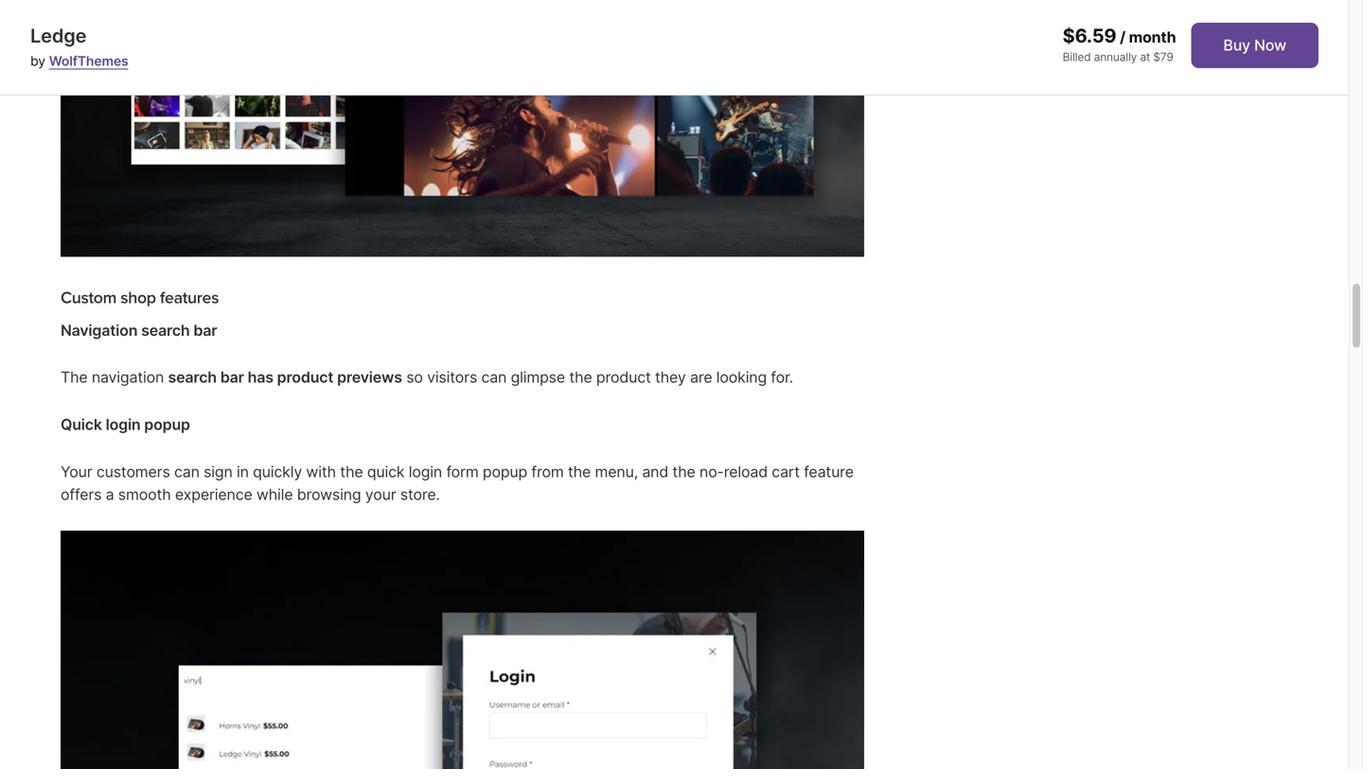 Task type: describe. For each thing, give the bounding box(es) containing it.
your
[[365, 488, 396, 506]]

1 product from the left
[[277, 370, 334, 389]]

reload
[[724, 465, 768, 483]]

1 horizontal spatial can
[[482, 370, 507, 389]]

$6.59 / month billed annually at $79
[[1063, 24, 1177, 64]]

the left the no-
[[673, 465, 696, 483]]

navigation search bar
[[61, 323, 217, 342]]

/
[[1120, 28, 1126, 46]]

visitors
[[427, 370, 477, 389]]

the
[[61, 370, 88, 389]]

1 vertical spatial bar
[[220, 370, 244, 389]]

0 vertical spatial login
[[106, 418, 141, 436]]

are
[[690, 370, 713, 389]]

navigation
[[61, 323, 138, 342]]

form
[[446, 465, 479, 483]]

while
[[257, 488, 293, 506]]

so
[[406, 370, 423, 389]]

sign
[[204, 465, 233, 483]]

looking
[[717, 370, 767, 389]]

customers
[[96, 465, 170, 483]]

quick
[[61, 418, 102, 436]]

store.
[[400, 488, 440, 506]]

with
[[306, 465, 336, 483]]

menu,
[[595, 465, 638, 483]]

popup inside your customers can sign in quickly with the quick login form popup from the menu, and the no-reload cart feature offers a smooth experience while browsing your store.
[[483, 465, 528, 483]]

0 horizontal spatial popup
[[144, 418, 190, 436]]

offers
[[61, 488, 102, 506]]

1 vertical spatial search
[[168, 370, 217, 389]]

your
[[61, 465, 92, 483]]

a
[[106, 488, 114, 506]]

at
[[1141, 50, 1151, 64]]

billed
[[1063, 50, 1091, 64]]

login inside your customers can sign in quickly with the quick login form popup from the menu, and the no-reload cart feature offers a smooth experience while browsing your store.
[[409, 465, 442, 483]]

navigation
[[92, 370, 164, 389]]

annually
[[1094, 50, 1138, 64]]

the right from
[[568, 465, 591, 483]]

buy now link
[[1192, 23, 1319, 68]]

from
[[532, 465, 564, 483]]

ledge
[[30, 24, 86, 47]]

0 vertical spatial search
[[141, 323, 190, 342]]

the navigation search bar has product previews so visitors can glimpse the product they are looking for.
[[61, 370, 794, 389]]

quickly
[[253, 465, 302, 483]]

they
[[655, 370, 686, 389]]

cart
[[772, 465, 800, 483]]

now
[[1255, 36, 1287, 54]]

shop
[[120, 290, 156, 310]]

by
[[30, 53, 45, 69]]

2 product from the left
[[597, 370, 651, 389]]



Task type: vqa. For each thing, say whether or not it's contained in the screenshot.
paid newsletter subscriptions link
no



Task type: locate. For each thing, give the bounding box(es) containing it.
no-
[[700, 465, 724, 483]]

0 vertical spatial popup
[[144, 418, 190, 436]]

buy
[[1224, 36, 1251, 54]]

the right with
[[340, 465, 363, 483]]

login
[[106, 418, 141, 436], [409, 465, 442, 483]]

$6.59
[[1063, 24, 1117, 47]]

1 vertical spatial login
[[409, 465, 442, 483]]

has
[[248, 370, 274, 389]]

1 vertical spatial can
[[174, 465, 200, 483]]

your customers can sign in quickly with the quick login form popup from the menu, and the no-reload cart feature offers a smooth experience while browsing your store.
[[61, 465, 854, 506]]

quick
[[367, 465, 405, 483]]

can inside your customers can sign in quickly with the quick login form popup from the menu, and the no-reload cart feature offers a smooth experience while browsing your store.
[[174, 465, 200, 483]]

0 horizontal spatial can
[[174, 465, 200, 483]]

the
[[569, 370, 592, 389], [340, 465, 363, 483], [568, 465, 591, 483], [673, 465, 696, 483]]

can left sign in the bottom left of the page
[[174, 465, 200, 483]]

popup
[[144, 418, 190, 436], [483, 465, 528, 483]]

previews
[[337, 370, 402, 389]]

month
[[1129, 28, 1177, 46]]

smooth
[[118, 488, 171, 506]]

can
[[482, 370, 507, 389], [174, 465, 200, 483]]

quick login popup
[[61, 418, 190, 436]]

1 horizontal spatial login
[[409, 465, 442, 483]]

0 horizontal spatial login
[[106, 418, 141, 436]]

bar down features
[[193, 323, 217, 342]]

1 horizontal spatial bar
[[220, 370, 244, 389]]

0 vertical spatial can
[[482, 370, 507, 389]]

bar left the has
[[220, 370, 244, 389]]

ledge by wolfthemes
[[30, 24, 128, 69]]

can right visitors
[[482, 370, 507, 389]]

search right navigation
[[168, 370, 217, 389]]

1 vertical spatial popup
[[483, 465, 528, 483]]

product
[[277, 370, 334, 389], [597, 370, 651, 389]]

search down features
[[141, 323, 190, 342]]

popup right the form
[[483, 465, 528, 483]]

login up store.
[[409, 465, 442, 483]]

search
[[141, 323, 190, 342], [168, 370, 217, 389]]

product right the has
[[277, 370, 334, 389]]

experience
[[175, 488, 252, 506]]

and
[[642, 465, 669, 483]]

1 horizontal spatial popup
[[483, 465, 528, 483]]

the right glimpse at the left of page
[[569, 370, 592, 389]]

popup up customers
[[144, 418, 190, 436]]

0 horizontal spatial product
[[277, 370, 334, 389]]

custom shop features
[[61, 290, 219, 310]]

glimpse
[[511, 370, 565, 389]]

feature
[[804, 465, 854, 483]]

1 horizontal spatial product
[[597, 370, 651, 389]]

login right quick
[[106, 418, 141, 436]]

$79
[[1154, 50, 1174, 64]]

0 vertical spatial bar
[[193, 323, 217, 342]]

custom
[[61, 290, 117, 310]]

browsing
[[297, 488, 361, 506]]

product left they
[[597, 370, 651, 389]]

in
[[237, 465, 249, 483]]

wolfthemes link
[[49, 53, 128, 69]]

0 horizontal spatial bar
[[193, 323, 217, 342]]

for.
[[771, 370, 794, 389]]

features
[[160, 290, 219, 310]]

wolfthemes
[[49, 53, 128, 69]]

buy now
[[1224, 36, 1287, 54]]

bar
[[193, 323, 217, 342], [220, 370, 244, 389]]



